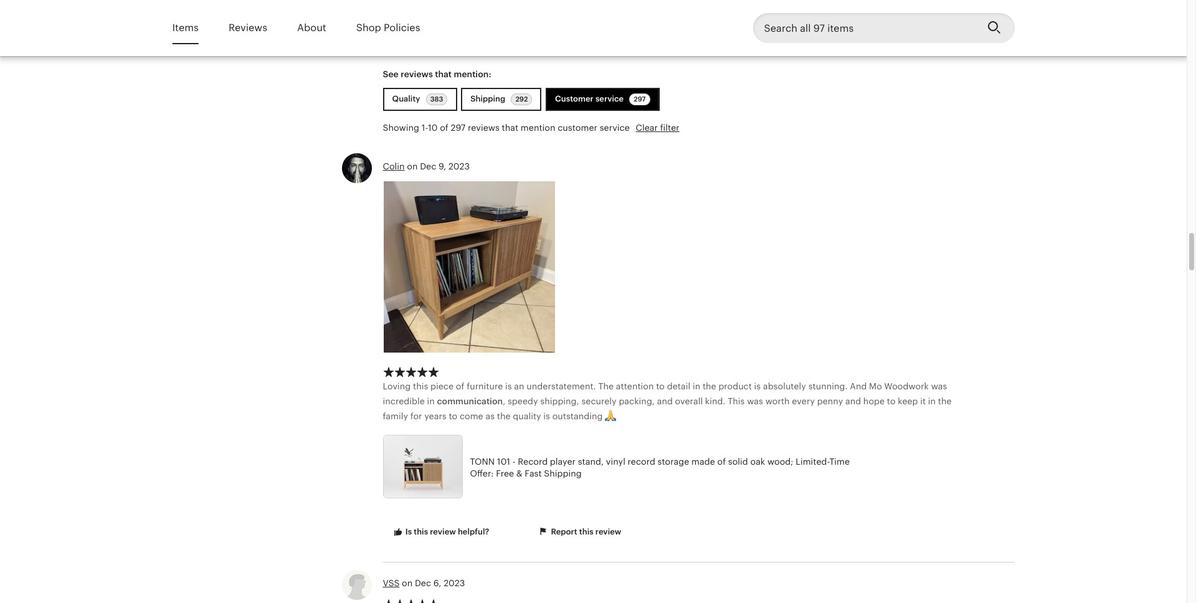 Task type: vqa. For each thing, say whether or not it's contained in the screenshot.
incredible
yes



Task type: describe. For each thing, give the bounding box(es) containing it.
shop policies link
[[356, 14, 420, 42]]

-
[[513, 457, 516, 467]]

383
[[430, 96, 443, 103]]

mention
[[521, 123, 556, 133]]

items link
[[172, 14, 199, 42]]

shipping,
[[540, 396, 579, 406]]

1 horizontal spatial reviews
[[468, 123, 500, 133]]

Search all 97 items text field
[[753, 13, 977, 43]]

0 vertical spatial service
[[596, 94, 624, 104]]

2023 for colin on dec 9, 2023
[[449, 161, 470, 171]]

limited-
[[796, 457, 830, 467]]

, speedy shipping, securely packing, and overall kind. this was worth every penny and hope to keep it in the family for years to come as the quality is outstanding 🙏
[[383, 396, 952, 421]]

quality
[[513, 411, 541, 421]]

tonn 101 - record player stand, vinyl record storage made of solid oak wood; limited-time offer: free & fast shipping
[[470, 457, 850, 479]]

incredible
[[383, 396, 425, 406]]

1 vertical spatial 297
[[451, 123, 466, 133]]

101
[[497, 457, 510, 467]]

loving this piece of furniture is an understatement. the attention to detail  in the product is absolutely stunning. and mo woodwork was incredible in
[[383, 381, 948, 406]]

the
[[599, 381, 614, 391]]

securely
[[582, 396, 617, 406]]

understatement.
[[527, 381, 596, 391]]

1 horizontal spatial reviews
[[229, 22, 267, 34]]

made
[[692, 457, 715, 467]]

2 and from the left
[[846, 396, 861, 406]]

about
[[297, 22, 326, 34]]

about link
[[297, 14, 326, 42]]

clear
[[636, 123, 658, 133]]

tonn
[[470, 457, 495, 467]]

helpful?
[[458, 527, 489, 537]]

speedy
[[508, 396, 538, 406]]

player
[[550, 457, 576, 467]]

customer
[[558, 123, 598, 133]]

keep
[[898, 396, 918, 406]]

product
[[719, 381, 752, 391]]

1 horizontal spatial in
[[693, 381, 701, 391]]

1-
[[422, 123, 428, 133]]

hope
[[864, 396, 885, 406]]

stunning.
[[809, 381, 848, 391]]

the inside the loving this piece of furniture is an understatement. the attention to detail  in the product is absolutely stunning. and mo woodwork was incredible in
[[703, 381, 716, 391]]

review for is this review helpful?
[[430, 527, 456, 537]]

mo
[[869, 381, 882, 391]]

and
[[850, 381, 867, 391]]

vinyl
[[606, 457, 626, 467]]

oak
[[751, 457, 765, 467]]

this for loving
[[413, 381, 428, 391]]

report
[[551, 527, 578, 537]]

years
[[425, 411, 447, 421]]

item
[[419, 33, 438, 43]]

of inside tonn 101 - record player stand, vinyl record storage made of solid oak wood; limited-time offer: free & fast shipping
[[718, 457, 726, 467]]

attention
[[616, 381, 654, 391]]

kind.
[[705, 396, 726, 406]]

vss on dec 6, 2023
[[383, 578, 465, 588]]

was inside the , speedy shipping, securely packing, and overall kind. this was worth every penny and hope to keep it in the family for years to come as the quality is outstanding 🙏
[[747, 396, 763, 406]]

shipping inside tonn 101 - record player stand, vinyl record storage made of solid oak wood; limited-time offer: free & fast shipping
[[544, 469, 582, 479]]

1 vertical spatial that
[[502, 123, 519, 133]]

is this review helpful? button
[[383, 521, 499, 544]]

as
[[486, 411, 495, 421]]

1 horizontal spatial 297
[[634, 96, 646, 103]]

is
[[405, 527, 412, 537]]

policies
[[384, 22, 420, 34]]

of for 297
[[440, 123, 449, 133]]

furniture
[[467, 381, 503, 391]]

0 horizontal spatial is
[[505, 381, 512, 391]]

penny
[[817, 396, 843, 406]]

shop
[[356, 22, 381, 34]]

shop policies
[[356, 22, 420, 34]]

report this review button
[[529, 521, 631, 544]]

this
[[728, 396, 745, 406]]

of for furniture
[[456, 381, 465, 391]]

colin
[[383, 161, 405, 171]]

,
[[503, 396, 506, 406]]

time
[[830, 457, 850, 467]]

colin on dec 9, 2023
[[383, 161, 470, 171]]

on for colin
[[407, 161, 418, 171]]

quality
[[392, 94, 422, 104]]

1 vertical spatial the
[[938, 396, 952, 406]]

review for report this review
[[596, 527, 621, 537]]

is inside the , speedy shipping, securely packing, and overall kind. this was worth every penny and hope to keep it in the family for years to come as the quality is outstanding 🙏
[[544, 411, 550, 421]]

292
[[516, 96, 528, 103]]

dec for 9,
[[420, 161, 436, 171]]

solid
[[728, 457, 748, 467]]

🙏
[[605, 411, 616, 421]]

average item review
[[383, 33, 468, 43]]

reviews link
[[229, 14, 267, 42]]

0 horizontal spatial in
[[427, 396, 435, 406]]



Task type: locate. For each thing, give the bounding box(es) containing it.
absolutely
[[763, 381, 806, 391]]

0 vertical spatial on
[[407, 161, 418, 171]]

family
[[383, 411, 408, 421]]

fast
[[525, 469, 542, 479]]

shipping
[[471, 94, 508, 104], [544, 469, 582, 479]]

0 vertical spatial to
[[656, 381, 665, 391]]

2023
[[449, 161, 470, 171], [444, 578, 465, 588]]

loving
[[383, 381, 411, 391]]

was right woodwork
[[931, 381, 948, 391]]

it
[[921, 396, 926, 406]]

and down and
[[846, 396, 861, 406]]

was right 'this' at the right bottom
[[747, 396, 763, 406]]

review for average item review
[[440, 33, 468, 43]]

297
[[634, 96, 646, 103], [451, 123, 466, 133]]

297 right 10
[[451, 123, 466, 133]]

this inside button
[[414, 527, 428, 537]]

1 horizontal spatial shipping
[[544, 469, 582, 479]]

review inside button
[[430, 527, 456, 537]]

that
[[435, 69, 452, 79], [502, 123, 519, 133]]

0 horizontal spatial shipping
[[471, 94, 508, 104]]

the up kind.
[[703, 381, 716, 391]]

colin link
[[383, 161, 405, 171]]

on
[[407, 161, 418, 171], [402, 578, 413, 588]]

overall
[[675, 396, 703, 406]]

communication
[[437, 396, 503, 406]]

dec for 6,
[[415, 578, 431, 588]]

2 horizontal spatial the
[[938, 396, 952, 406]]

2 horizontal spatial in
[[928, 396, 936, 406]]

outstanding
[[553, 411, 603, 421]]

0 vertical spatial 297
[[634, 96, 646, 103]]

1 vertical spatial was
[[747, 396, 763, 406]]

1 horizontal spatial is
[[544, 411, 550, 421]]

1 vertical spatial reviews
[[468, 123, 500, 133]]

to left detail
[[656, 381, 665, 391]]

showing 1-10 of 297 reviews that mention customer service clear filter
[[383, 123, 680, 133]]

of
[[440, 123, 449, 133], [456, 381, 465, 391], [718, 457, 726, 467]]

0 horizontal spatial that
[[435, 69, 452, 79]]

2 vertical spatial to
[[449, 411, 458, 421]]

packing,
[[619, 396, 655, 406]]

2 vertical spatial the
[[497, 411, 511, 421]]

1 vertical spatial to
[[887, 396, 896, 406]]

this right is
[[414, 527, 428, 537]]

0 vertical spatial that
[[435, 69, 452, 79]]

to right years
[[449, 411, 458, 421]]

2 horizontal spatial to
[[887, 396, 896, 406]]

reviews right see
[[401, 69, 433, 79]]

vss link
[[383, 578, 400, 588]]

reviews right 10
[[468, 123, 500, 133]]

offer:
[[470, 469, 494, 479]]

1 horizontal spatial the
[[703, 381, 716, 391]]

the right it
[[938, 396, 952, 406]]

0 vertical spatial the
[[703, 381, 716, 391]]

2 horizontal spatial is
[[754, 381, 761, 391]]

report this review
[[549, 527, 621, 537]]

0 horizontal spatial reviews
[[172, 29, 219, 42]]

every
[[792, 396, 815, 406]]

297 up clear
[[634, 96, 646, 103]]

is
[[505, 381, 512, 391], [754, 381, 761, 391], [544, 411, 550, 421]]

&
[[517, 469, 523, 479]]

vss
[[383, 578, 400, 588]]

this inside the loving this piece of furniture is an understatement. the attention to detail  in the product is absolutely stunning. and mo woodwork was incredible in
[[413, 381, 428, 391]]

2023 right 9,
[[449, 161, 470, 171]]

1 horizontal spatial that
[[502, 123, 519, 133]]

service left clear
[[600, 123, 630, 133]]

on for vss
[[402, 578, 413, 588]]

this right 'report'
[[579, 527, 594, 537]]

review
[[440, 33, 468, 43], [430, 527, 456, 537], [596, 527, 621, 537]]

1 vertical spatial of
[[456, 381, 465, 391]]

0 horizontal spatial and
[[657, 396, 673, 406]]

this inside "button"
[[579, 527, 594, 537]]

this for report
[[579, 527, 594, 537]]

record
[[518, 457, 548, 467]]

review right the item in the left top of the page
[[440, 33, 468, 43]]

1 vertical spatial shipping
[[544, 469, 582, 479]]

wood;
[[768, 457, 794, 467]]

this left piece
[[413, 381, 428, 391]]

2023 right 6,
[[444, 578, 465, 588]]

0 horizontal spatial 297
[[451, 123, 466, 133]]

0 vertical spatial reviews
[[401, 69, 433, 79]]

in up 'overall' on the right bottom of page
[[693, 381, 701, 391]]

0 vertical spatial of
[[440, 123, 449, 133]]

shipping down mention:
[[471, 94, 508, 104]]

0 vertical spatial dec
[[420, 161, 436, 171]]

items
[[172, 22, 199, 34]]

0 vertical spatial was
[[931, 381, 948, 391]]

0 vertical spatial shipping
[[471, 94, 508, 104]]

that up 383
[[435, 69, 452, 79]]

1 and from the left
[[657, 396, 673, 406]]

this
[[413, 381, 428, 391], [414, 527, 428, 537], [579, 527, 594, 537]]

0 horizontal spatial the
[[497, 411, 511, 421]]

is left an
[[505, 381, 512, 391]]

for
[[411, 411, 422, 421]]

this for is
[[414, 527, 428, 537]]

the
[[703, 381, 716, 391], [938, 396, 952, 406], [497, 411, 511, 421]]

woodwork
[[885, 381, 929, 391]]

of inside the loving this piece of furniture is an understatement. the attention to detail  in the product is absolutely stunning. and mo woodwork was incredible in
[[456, 381, 465, 391]]

review right 'report'
[[596, 527, 621, 537]]

filter
[[660, 123, 680, 133]]

in inside the , speedy shipping, securely packing, and overall kind. this was worth every penny and hope to keep it in the family for years to come as the quality is outstanding 🙏
[[928, 396, 936, 406]]

1 horizontal spatial was
[[931, 381, 948, 391]]

customer
[[555, 94, 594, 104]]

worth
[[766, 396, 790, 406]]

an
[[514, 381, 524, 391]]

review left helpful?
[[430, 527, 456, 537]]

on right vss
[[402, 578, 413, 588]]

1 vertical spatial dec
[[415, 578, 431, 588]]

in up years
[[427, 396, 435, 406]]

1 horizontal spatial and
[[846, 396, 861, 406]]

to inside the loving this piece of furniture is an understatement. the attention to detail  in the product is absolutely stunning. and mo woodwork was incredible in
[[656, 381, 665, 391]]

on right "colin" link
[[407, 161, 418, 171]]

9,
[[439, 161, 446, 171]]

of right 10
[[440, 123, 449, 133]]

10
[[428, 123, 438, 133]]

2 vertical spatial of
[[718, 457, 726, 467]]

1 horizontal spatial of
[[456, 381, 465, 391]]

see reviews that mention:
[[383, 69, 491, 79]]

see
[[383, 69, 399, 79]]

in right it
[[928, 396, 936, 406]]

record
[[628, 457, 656, 467]]

clear filter link
[[636, 123, 680, 133]]

dec left 6,
[[415, 578, 431, 588]]

showing
[[383, 123, 419, 133]]

0 vertical spatial 2023
[[449, 161, 470, 171]]

stand,
[[578, 457, 604, 467]]

0 horizontal spatial of
[[440, 123, 449, 133]]

of left solid
[[718, 457, 726, 467]]

is right the quality
[[544, 411, 550, 421]]

0 horizontal spatial was
[[747, 396, 763, 406]]

1 vertical spatial on
[[402, 578, 413, 588]]

detail
[[667, 381, 691, 391]]

6,
[[434, 578, 441, 588]]

tonn 101 - record player stand, vinyl record storage made of solid oak wood; limited-time offer: free & fast shipping link
[[383, 435, 875, 502]]

customer service
[[555, 94, 626, 104]]

storage
[[658, 457, 689, 467]]

1 vertical spatial service
[[600, 123, 630, 133]]

was
[[931, 381, 948, 391], [747, 396, 763, 406]]

the right as
[[497, 411, 511, 421]]

to
[[656, 381, 665, 391], [887, 396, 896, 406], [449, 411, 458, 421]]

piece
[[431, 381, 454, 391]]

that left mention
[[502, 123, 519, 133]]

0 horizontal spatial reviews
[[401, 69, 433, 79]]

is right 'product'
[[754, 381, 761, 391]]

colin allen added a photo of their purchase image
[[384, 181, 555, 352]]

dec
[[420, 161, 436, 171], [415, 578, 431, 588]]

review inside "button"
[[596, 527, 621, 537]]

is this review helpful?
[[404, 527, 489, 537]]

1 vertical spatial 2023
[[444, 578, 465, 588]]

service right customer at the top left of the page
[[596, 94, 624, 104]]

shipping down player
[[544, 469, 582, 479]]

was inside the loving this piece of furniture is an understatement. the attention to detail  in the product is absolutely stunning. and mo woodwork was incredible in
[[931, 381, 948, 391]]

0 horizontal spatial to
[[449, 411, 458, 421]]

service
[[596, 94, 624, 104], [600, 123, 630, 133]]

average
[[383, 33, 417, 43]]

mention:
[[454, 69, 491, 79]]

of up communication at the bottom left of the page
[[456, 381, 465, 391]]

dec left 9,
[[420, 161, 436, 171]]

to left keep
[[887, 396, 896, 406]]

come
[[460, 411, 483, 421]]

2023 for vss on dec 6, 2023
[[444, 578, 465, 588]]

2 horizontal spatial of
[[718, 457, 726, 467]]

reviews
[[229, 22, 267, 34], [172, 29, 219, 42]]

1 horizontal spatial to
[[656, 381, 665, 391]]

and down detail
[[657, 396, 673, 406]]



